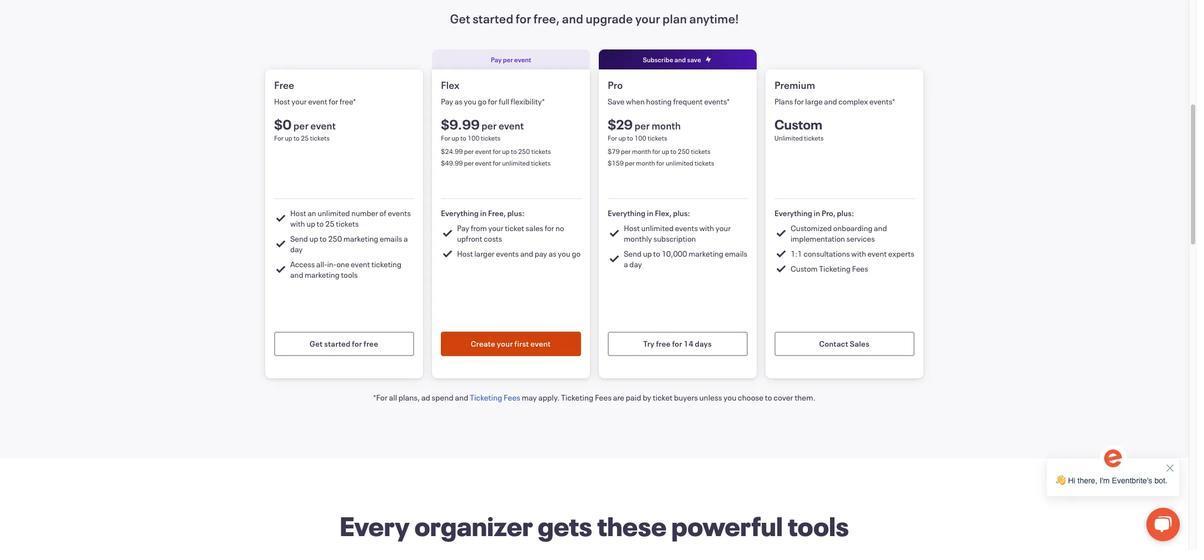 Task type: describe. For each thing, give the bounding box(es) containing it.
organizer
[[415, 509, 533, 544]]

send for send up to 250 marketing emails a day
[[290, 234, 308, 244]]

and right spend
[[455, 393, 469, 403]]

everything in pro, plus:
[[775, 208, 855, 219]]

marketing for 10,000
[[689, 249, 724, 259]]

3 everything from the left
[[775, 208, 813, 219]]

up down "hosting"
[[662, 147, 670, 156]]

monthly
[[624, 234, 652, 244]]

14
[[684, 339, 694, 349]]

days
[[696, 339, 712, 349]]

to inside 'host an unlimited number of events with up to 25 tickets'
[[317, 219, 324, 229]]

everything in flex, plus:
[[608, 208, 691, 219]]

1:1 consultations with event experts
[[791, 249, 915, 259]]

bolt fill_svg image
[[704, 55, 713, 64]]

*for
[[374, 393, 388, 403]]

with inside 'host an unlimited number of events with up to 25 tickets'
[[290, 219, 305, 229]]

every
[[340, 509, 410, 544]]

customized onboarding and implementation services
[[791, 223, 888, 244]]

unlimited
[[775, 134, 803, 142]]

may
[[522, 393, 537, 403]]

unlimited inside 'host an unlimited number of events with up to 25 tickets'
[[318, 208, 350, 219]]

unlimited inside "host unlimited events with your monthly subscription"
[[642, 223, 674, 234]]

to down "hosting"
[[671, 147, 677, 156]]

cover
[[774, 393, 794, 403]]

events for host unlimited events with your monthly subscription
[[675, 223, 698, 234]]

host for host unlimited events with your monthly subscription
[[624, 223, 640, 234]]

per up flex pay as you go for full flexibility*
[[503, 55, 513, 64]]

choose
[[738, 393, 764, 403]]

complex
[[839, 96, 869, 107]]

up inside send up to 250 marketing emails a day
[[310, 234, 318, 244]]

ticketing
[[372, 259, 402, 270]]

emails for send up to 10,000 marketing emails a day
[[725, 249, 748, 259]]

up inside "$0 per event for up to 25 tickets"
[[285, 134, 293, 142]]

everything for $9.99
[[441, 208, 479, 219]]

host an unlimited number of events with up to 25 tickets
[[290, 208, 411, 229]]

an
[[308, 208, 316, 219]]

save
[[688, 55, 702, 64]]

access all-in-one event ticketing and marketing tools
[[290, 259, 402, 280]]

large
[[806, 96, 823, 107]]

in for $29
[[647, 208, 654, 219]]

ticket inside pay from your ticket sales for no upfront costs
[[505, 223, 525, 234]]

unless
[[700, 393, 723, 403]]

by
[[643, 393, 652, 403]]

for for $9.99
[[441, 134, 451, 142]]

up inside 'host an unlimited number of events with up to 25 tickets'
[[307, 219, 316, 229]]

1 vertical spatial month
[[632, 147, 652, 156]]

2 vertical spatial month
[[636, 159, 656, 167]]

premium
[[775, 78, 816, 92]]

to up $24.99
[[461, 134, 467, 142]]

ticketing fees link
[[470, 393, 521, 403]]

free
[[274, 78, 294, 92]]

consultations
[[804, 249, 850, 259]]

2 horizontal spatial ticketing
[[820, 264, 851, 274]]

get started for free
[[310, 339, 379, 349]]

flex,
[[655, 208, 672, 219]]

plans,
[[399, 393, 420, 403]]

your inside pay from your ticket sales for no upfront costs
[[489, 223, 504, 234]]

create your first event
[[471, 339, 551, 349]]

1 horizontal spatial you
[[558, 249, 571, 259]]

all-
[[316, 259, 327, 270]]

100 for $29
[[635, 134, 647, 142]]

create
[[471, 339, 496, 349]]

everything for $29
[[608, 208, 646, 219]]

for inside try free for 14 days 'button'
[[673, 339, 683, 349]]

hosting
[[647, 96, 672, 107]]

and left the save
[[675, 55, 686, 64]]

tools inside access all-in-one event ticketing and marketing tools
[[341, 270, 358, 280]]

3 plus: from the left
[[838, 208, 855, 219]]

services
[[847, 234, 875, 244]]

host larger events and pay as you go
[[457, 249, 581, 259]]

1 horizontal spatial fees
[[595, 393, 612, 403]]

tickets inside 'host an unlimited number of events with up to 25 tickets'
[[336, 219, 359, 229]]

try free for 14 days
[[644, 339, 712, 349]]

number
[[352, 208, 378, 219]]

unlimited inside $29 per month for up to 100 tickets $79 per month for up to 250 tickets $159 per month for unlimited tickets
[[666, 159, 694, 167]]

per right $29
[[635, 119, 650, 132]]

for inside get started for free button
[[353, 339, 363, 349]]

your inside free host your event for free*
[[292, 96, 307, 107]]

for inside 'premium plans for large and complex events*'
[[795, 96, 804, 107]]

gets
[[538, 509, 593, 544]]

and inside 'premium plans for large and complex events*'
[[825, 96, 838, 107]]

save
[[608, 96, 625, 107]]

your inside "host unlimited events with your monthly subscription"
[[716, 223, 731, 234]]

get for get started for free, and upgrade your plan anytime!
[[450, 11, 471, 27]]

experts
[[889, 249, 915, 259]]

$29
[[608, 116, 633, 134]]

are
[[613, 393, 625, 403]]

$9.99
[[441, 116, 480, 134]]

larger
[[475, 249, 495, 259]]

flex
[[441, 78, 460, 92]]

subscribe
[[643, 55, 674, 64]]

for for $0
[[274, 134, 284, 142]]

onboarding
[[834, 223, 873, 234]]

a for send up to 10,000 marketing emails a day
[[624, 259, 628, 270]]

full
[[499, 96, 510, 107]]

per right $24.99
[[464, 147, 474, 156]]

event down full
[[499, 119, 524, 132]]

25 inside "$0 per event for up to 25 tickets"
[[301, 134, 309, 142]]

events inside 'host an unlimited number of events with up to 25 tickets'
[[388, 208, 411, 219]]

ad
[[422, 393, 430, 403]]

plan
[[663, 11, 687, 27]]

marketing for 250
[[344, 234, 379, 244]]

0 horizontal spatial fees
[[504, 393, 521, 403]]

send for send up to 10,000 marketing emails a day
[[624, 249, 642, 259]]

first
[[515, 339, 530, 349]]

1 vertical spatial as
[[549, 249, 557, 259]]

pro save when hosting frequent events*
[[608, 78, 730, 107]]

contact
[[820, 339, 849, 349]]

event inside "$0 per event for up to 25 tickets"
[[311, 119, 336, 132]]

$24.99
[[441, 147, 463, 156]]

and right free,
[[562, 11, 584, 27]]

custom for custom unlimited tickets
[[775, 116, 823, 134]]

2 horizontal spatial fees
[[853, 264, 869, 274]]

event inside button
[[531, 339, 551, 349]]

$159
[[608, 159, 624, 167]]

your left plan
[[636, 11, 661, 27]]

started for free,
[[473, 11, 514, 27]]

pro
[[608, 78, 623, 92]]

$49.99
[[441, 159, 463, 167]]

frequent
[[674, 96, 703, 107]]

event down the services on the right top
[[868, 249, 887, 259]]

marketing inside access all-in-one event ticketing and marketing tools
[[305, 270, 340, 280]]

get started for free, and upgrade your plan anytime!
[[450, 11, 739, 27]]

up down full
[[502, 147, 510, 156]]

try
[[644, 339, 655, 349]]

from
[[471, 223, 487, 234]]

event right $24.99
[[475, 147, 492, 156]]

every organizer gets these powerful tools
[[340, 509, 850, 544]]

everything in free, plus:
[[441, 208, 525, 219]]

for inside free host your event for free*
[[329, 96, 338, 107]]

free,
[[488, 208, 506, 219]]

send up to 250 marketing emails a day
[[290, 234, 408, 255]]

$9.99 per event for up to 100 tickets $24.99 per event for up to 250 tickets $49.99 per event for unlimited tickets
[[441, 116, 551, 167]]

100 for $9.99
[[468, 134, 480, 142]]

*for all plans, ad spend and ticketing fees may apply. ticketing fees are paid by ticket buyers unless you choose to cover them.
[[374, 393, 816, 403]]

contact sales button
[[775, 332, 915, 357]]

upgrade
[[586, 11, 633, 27]]

for inside flex pay as you go for full flexibility*
[[488, 96, 498, 107]]



Task type: locate. For each thing, give the bounding box(es) containing it.
a for send up to 250 marketing emails a day
[[404, 234, 408, 244]]

marketing inside the send up to 10,000 marketing emails a day
[[689, 249, 724, 259]]

emails for send up to 250 marketing emails a day
[[380, 234, 402, 244]]

host for host an unlimited number of events with up to 25 tickets
[[290, 208, 306, 219]]

250 inside $9.99 per event for up to 100 tickets $24.99 per event for up to 250 tickets $49.99 per event for unlimited tickets
[[518, 147, 530, 156]]

you right pay
[[558, 249, 571, 259]]

tickets inside custom unlimited tickets
[[805, 134, 824, 142]]

1 horizontal spatial send
[[624, 249, 642, 259]]

0 horizontal spatial ticketing
[[470, 393, 503, 403]]

1 vertical spatial get
[[310, 339, 323, 349]]

all
[[389, 393, 397, 403]]

started for free
[[325, 339, 351, 349]]

everything up from
[[441, 208, 479, 219]]

go
[[478, 96, 487, 107], [572, 249, 581, 259]]

started inside get started for free button
[[325, 339, 351, 349]]

a inside send up to 250 marketing emails a day
[[404, 234, 408, 244]]

events for host larger events and pay as you go
[[496, 249, 519, 259]]

sales
[[526, 223, 544, 234]]

host inside "host unlimited events with your monthly subscription"
[[624, 223, 640, 234]]

your inside button
[[497, 339, 514, 349]]

these
[[597, 509, 667, 544]]

flexibility*
[[511, 96, 545, 107]]

everything up customized
[[775, 208, 813, 219]]

0 horizontal spatial emails
[[380, 234, 402, 244]]

sales
[[851, 339, 870, 349]]

up up access
[[307, 219, 316, 229]]

2 in from the left
[[647, 208, 654, 219]]

$79
[[608, 147, 620, 156]]

3 in from the left
[[814, 208, 821, 219]]

250 inside $29 per month for up to 100 tickets $79 per month for up to 250 tickets $159 per month for unlimited tickets
[[678, 147, 690, 156]]

events
[[388, 208, 411, 219], [675, 223, 698, 234], [496, 249, 519, 259]]

0 vertical spatial tools
[[341, 270, 358, 280]]

custom unlimited tickets
[[775, 116, 824, 142]]

1 horizontal spatial ticket
[[653, 393, 673, 403]]

0 horizontal spatial for
[[274, 134, 284, 142]]

2 horizontal spatial 250
[[678, 147, 690, 156]]

1 vertical spatial started
[[325, 339, 351, 349]]

2 vertical spatial events
[[496, 249, 519, 259]]

events right of
[[388, 208, 411, 219]]

0 horizontal spatial ticket
[[505, 223, 525, 234]]

tickets inside "$0 per event for up to 25 tickets"
[[310, 134, 330, 142]]

plus: right flex, on the right top
[[674, 208, 691, 219]]

paid
[[626, 393, 642, 403]]

$29 per month for up to 100 tickets $79 per month for up to 250 tickets $159 per month for unlimited tickets
[[608, 116, 715, 167]]

to inside "$0 per event for up to 25 tickets"
[[294, 134, 300, 142]]

0 horizontal spatial marketing
[[305, 270, 340, 280]]

0 horizontal spatial get
[[310, 339, 323, 349]]

as inside flex pay as you go for full flexibility*
[[455, 96, 463, 107]]

1 in from the left
[[480, 208, 487, 219]]

for inside $29 per month for up to 100 tickets $79 per month for up to 250 tickets $159 per month for unlimited tickets
[[608, 134, 618, 142]]

custom for custom ticketing fees
[[791, 264, 818, 274]]

custom down '1:1'
[[791, 264, 818, 274]]

buyers
[[674, 393, 698, 403]]

100 inside $9.99 per event for up to 100 tickets $24.99 per event for up to 250 tickets $49.99 per event for unlimited tickets
[[468, 134, 480, 142]]

1 horizontal spatial a
[[624, 259, 628, 270]]

1 vertical spatial emails
[[725, 249, 748, 259]]

fees
[[853, 264, 869, 274], [504, 393, 521, 403], [595, 393, 612, 403]]

go left full
[[478, 96, 487, 107]]

250 inside send up to 250 marketing emails a day
[[328, 234, 342, 244]]

0 vertical spatial pay
[[491, 55, 502, 64]]

25 inside 'host an unlimited number of events with up to 25 tickets'
[[325, 219, 335, 229]]

0 horizontal spatial free
[[364, 339, 379, 349]]

2 vertical spatial pay
[[457, 223, 470, 234]]

0 vertical spatial get
[[450, 11, 471, 27]]

send
[[290, 234, 308, 244], [624, 249, 642, 259]]

0 horizontal spatial as
[[455, 96, 463, 107]]

day down monthly
[[630, 259, 642, 270]]

2 vertical spatial marketing
[[305, 270, 340, 280]]

host down everything in flex, plus:
[[624, 223, 640, 234]]

1 horizontal spatial get
[[450, 11, 471, 27]]

up down an
[[310, 234, 318, 244]]

pro,
[[822, 208, 836, 219]]

month right $159
[[636, 159, 656, 167]]

0 vertical spatial you
[[464, 96, 477, 107]]

upfront
[[457, 234, 483, 244]]

0 horizontal spatial send
[[290, 234, 308, 244]]

anytime!
[[690, 11, 739, 27]]

powerful
[[672, 509, 783, 544]]

marketing inside send up to 250 marketing emails a day
[[344, 234, 379, 244]]

you
[[464, 96, 477, 107], [558, 249, 571, 259], [724, 393, 737, 403]]

0 vertical spatial started
[[473, 11, 514, 27]]

0 vertical spatial marketing
[[344, 234, 379, 244]]

host down the free
[[274, 96, 290, 107]]

per right $159
[[625, 159, 635, 167]]

event inside free host your event for free*
[[308, 96, 328, 107]]

and right onboarding
[[874, 223, 888, 234]]

2 free from the left
[[657, 339, 671, 349]]

2 horizontal spatial marketing
[[689, 249, 724, 259]]

pay from your ticket sales for no upfront costs
[[457, 223, 565, 244]]

0 vertical spatial custom
[[775, 116, 823, 134]]

events*
[[705, 96, 730, 107], [870, 96, 896, 107]]

host unlimited events with your monthly subscription
[[624, 223, 731, 244]]

2 horizontal spatial events
[[675, 223, 698, 234]]

event left free*
[[308, 96, 328, 107]]

and left the all-
[[290, 270, 303, 280]]

event inside access all-in-one event ticketing and marketing tools
[[351, 259, 370, 270]]

for down the free
[[274, 134, 284, 142]]

implementation
[[791, 234, 846, 244]]

to right $0
[[294, 134, 300, 142]]

to down flexibility*
[[511, 147, 517, 156]]

2 vertical spatial you
[[724, 393, 737, 403]]

a
[[404, 234, 408, 244], [624, 259, 628, 270]]

access
[[290, 259, 315, 270]]

emails
[[380, 234, 402, 244], [725, 249, 748, 259]]

pay inside flex pay as you go for full flexibility*
[[441, 96, 454, 107]]

1 horizontal spatial for
[[441, 134, 451, 142]]

0 horizontal spatial 250
[[328, 234, 342, 244]]

1 horizontal spatial plus:
[[674, 208, 691, 219]]

0 horizontal spatial everything
[[441, 208, 479, 219]]

go inside flex pay as you go for full flexibility*
[[478, 96, 487, 107]]

a inside the send up to 10,000 marketing emails a day
[[624, 259, 628, 270]]

2 horizontal spatial for
[[608, 134, 618, 142]]

1 events* from the left
[[705, 96, 730, 107]]

1 100 from the left
[[468, 134, 480, 142]]

try free for 14 days button
[[608, 332, 748, 357]]

unlimited inside $9.99 per event for up to 100 tickets $24.99 per event for up to 250 tickets $49.99 per event for unlimited tickets
[[502, 159, 530, 167]]

ticketing down consultations
[[820, 264, 851, 274]]

to inside send up to 250 marketing emails a day
[[320, 234, 327, 244]]

250 for $29
[[678, 147, 690, 156]]

pay per event
[[491, 55, 531, 64]]

0 horizontal spatial plus:
[[508, 208, 525, 219]]

host left an
[[290, 208, 306, 219]]

1:1
[[791, 249, 803, 259]]

250 for $9.99
[[518, 147, 530, 156]]

pay left from
[[457, 223, 470, 234]]

free inside 'button'
[[657, 339, 671, 349]]

host
[[274, 96, 290, 107], [290, 208, 306, 219], [624, 223, 640, 234], [457, 249, 473, 259]]

and
[[562, 11, 584, 27], [675, 55, 686, 64], [825, 96, 838, 107], [874, 223, 888, 234], [521, 249, 534, 259], [290, 270, 303, 280], [455, 393, 469, 403]]

in left free,
[[480, 208, 487, 219]]

get started for free button
[[274, 332, 414, 357]]

ticketing right apply.
[[561, 393, 594, 403]]

0 horizontal spatial started
[[325, 339, 351, 349]]

day up access
[[290, 244, 303, 255]]

0 horizontal spatial day
[[290, 244, 303, 255]]

events* inside 'pro save when hosting frequent events*'
[[705, 96, 730, 107]]

custom down plans
[[775, 116, 823, 134]]

pay down flex
[[441, 96, 454, 107]]

up up $24.99
[[452, 134, 459, 142]]

per right $79 at the top right
[[621, 147, 631, 156]]

costs
[[484, 234, 502, 244]]

pay for pay from your ticket sales for no upfront costs
[[457, 223, 470, 234]]

0 horizontal spatial events*
[[705, 96, 730, 107]]

for for $29
[[608, 134, 618, 142]]

events inside "host unlimited events with your monthly subscription"
[[675, 223, 698, 234]]

send down monthly
[[624, 249, 642, 259]]

host inside free host your event for free*
[[274, 96, 290, 107]]

to up the all-
[[320, 234, 327, 244]]

events* inside 'premium plans for large and complex events*'
[[870, 96, 896, 107]]

your left first
[[497, 339, 514, 349]]

events* right the complex
[[870, 96, 896, 107]]

fees left may
[[504, 393, 521, 403]]

1 horizontal spatial go
[[572, 249, 581, 259]]

2 for from the left
[[441, 134, 451, 142]]

unlimited up flex, on the right top
[[666, 159, 694, 167]]

to right an
[[317, 219, 324, 229]]

event right first
[[531, 339, 551, 349]]

events down pay from your ticket sales for no upfront costs
[[496, 249, 519, 259]]

unlimited down flex, on the right top
[[642, 223, 674, 234]]

up inside the send up to 10,000 marketing emails a day
[[643, 249, 652, 259]]

250 down frequent
[[678, 147, 690, 156]]

0 vertical spatial send
[[290, 234, 308, 244]]

free,
[[534, 11, 560, 27]]

free host your event for free*
[[274, 78, 356, 107]]

unlimited up free,
[[502, 159, 530, 167]]

0 horizontal spatial in
[[480, 208, 487, 219]]

0 horizontal spatial pay
[[441, 96, 454, 107]]

plus: for $29
[[674, 208, 691, 219]]

fees down 1:1 consultations with event experts
[[853, 264, 869, 274]]

per right $0
[[294, 119, 309, 132]]

month right $79 at the top right
[[632, 147, 652, 156]]

pay for pay per event
[[491, 55, 502, 64]]

for inside pay from your ticket sales for no upfront costs
[[545, 223, 554, 234]]

2 plus: from the left
[[674, 208, 691, 219]]

as right pay
[[549, 249, 557, 259]]

pay inside pay from your ticket sales for no upfront costs
[[457, 223, 470, 234]]

get inside button
[[310, 339, 323, 349]]

0 horizontal spatial you
[[464, 96, 477, 107]]

2 horizontal spatial with
[[852, 249, 867, 259]]

1 for from the left
[[274, 134, 284, 142]]

1 horizontal spatial emails
[[725, 249, 748, 259]]

ticketing left may
[[470, 393, 503, 403]]

2 horizontal spatial everything
[[775, 208, 813, 219]]

100 inside $29 per month for up to 100 tickets $79 per month for up to 250 tickets $159 per month for unlimited tickets
[[635, 134, 647, 142]]

tools
[[341, 270, 358, 280], [788, 509, 850, 544]]

0 horizontal spatial tools
[[341, 270, 358, 280]]

unlimited
[[502, 159, 530, 167], [666, 159, 694, 167], [318, 208, 350, 219], [642, 223, 674, 234]]

free*
[[340, 96, 356, 107]]

0 horizontal spatial 100
[[468, 134, 480, 142]]

ticket right by
[[653, 393, 673, 403]]

chat widget region
[[1036, 445, 1190, 551]]

your up the send up to 10,000 marketing emails a day
[[716, 223, 731, 234]]

with left an
[[290, 219, 305, 229]]

1 horizontal spatial ticketing
[[561, 393, 594, 403]]

1 vertical spatial events
[[675, 223, 698, 234]]

marketing
[[344, 234, 379, 244], [689, 249, 724, 259], [305, 270, 340, 280]]

0 vertical spatial day
[[290, 244, 303, 255]]

2 everything from the left
[[608, 208, 646, 219]]

0 vertical spatial as
[[455, 96, 463, 107]]

month down "hosting"
[[652, 119, 681, 132]]

go right pay
[[572, 249, 581, 259]]

1 horizontal spatial marketing
[[344, 234, 379, 244]]

3 for from the left
[[608, 134, 618, 142]]

fees left are
[[595, 393, 612, 403]]

0 horizontal spatial a
[[404, 234, 408, 244]]

0 vertical spatial a
[[404, 234, 408, 244]]

host inside 'host an unlimited number of events with up to 25 tickets'
[[290, 208, 306, 219]]

for up $79 at the top right
[[608, 134, 618, 142]]

up down monthly
[[643, 249, 652, 259]]

you up the $9.99
[[464, 96, 477, 107]]

day inside send up to 250 marketing emails a day
[[290, 244, 303, 255]]

you inside flex pay as you go for full flexibility*
[[464, 96, 477, 107]]

per right the $9.99
[[482, 119, 497, 132]]

for inside "$0 per event for up to 25 tickets"
[[274, 134, 284, 142]]

1 vertical spatial 25
[[325, 219, 335, 229]]

of
[[380, 208, 387, 219]]

host for host larger events and pay as you go
[[457, 249, 473, 259]]

0 vertical spatial ticket
[[505, 223, 525, 234]]

1 horizontal spatial with
[[700, 223, 715, 234]]

contact sales
[[820, 339, 870, 349]]

send inside the send up to 10,000 marketing emails a day
[[624, 249, 642, 259]]

1 horizontal spatial in
[[647, 208, 654, 219]]

pay up flex pay as you go for full flexibility*
[[491, 55, 502, 64]]

and inside customized onboarding and implementation services
[[874, 223, 888, 234]]

up down free host your event for free*
[[285, 134, 293, 142]]

send inside send up to 250 marketing emails a day
[[290, 234, 308, 244]]

unlimited right an
[[318, 208, 350, 219]]

event down free host your event for free*
[[311, 119, 336, 132]]

0 vertical spatial events
[[388, 208, 411, 219]]

and inside access all-in-one event ticketing and marketing tools
[[290, 270, 303, 280]]

0 vertical spatial month
[[652, 119, 681, 132]]

2 100 from the left
[[635, 134, 647, 142]]

ticket
[[505, 223, 525, 234], [653, 393, 673, 403]]

10,000
[[662, 249, 688, 259]]

1 plus: from the left
[[508, 208, 525, 219]]

emails inside the send up to 10,000 marketing emails a day
[[725, 249, 748, 259]]

1 horizontal spatial started
[[473, 11, 514, 27]]

1 horizontal spatial 250
[[518, 147, 530, 156]]

free right try
[[657, 339, 671, 349]]

1 vertical spatial day
[[630, 259, 642, 270]]

for inside $9.99 per event for up to 100 tickets $24.99 per event for up to 250 tickets $49.99 per event for unlimited tickets
[[441, 134, 451, 142]]

host down upfront
[[457, 249, 473, 259]]

0 horizontal spatial 25
[[301, 134, 309, 142]]

1 horizontal spatial free
[[657, 339, 671, 349]]

them.
[[795, 393, 816, 403]]

plans
[[775, 96, 794, 107]]

with right subscription
[[700, 223, 715, 234]]

subscribe and save
[[643, 55, 702, 64]]

1 horizontal spatial as
[[549, 249, 557, 259]]

with
[[290, 219, 305, 229], [700, 223, 715, 234], [852, 249, 867, 259]]

in left pro,
[[814, 208, 821, 219]]

2 horizontal spatial plus:
[[838, 208, 855, 219]]

0 vertical spatial 25
[[301, 134, 309, 142]]

everything up monthly
[[608, 208, 646, 219]]

plus: for $9.99
[[508, 208, 525, 219]]

pay
[[535, 249, 548, 259]]

plus:
[[508, 208, 525, 219], [674, 208, 691, 219], [838, 208, 855, 219]]

free inside button
[[364, 339, 379, 349]]

your down the free
[[292, 96, 307, 107]]

your
[[636, 11, 661, 27], [292, 96, 307, 107], [489, 223, 504, 234], [716, 223, 731, 234], [497, 339, 514, 349]]

1 free from the left
[[364, 339, 379, 349]]

event right one
[[351, 259, 370, 270]]

as down flex
[[455, 96, 463, 107]]

events* right frequent
[[705, 96, 730, 107]]

send up to 10,000 marketing emails a day
[[624, 249, 748, 270]]

ticket left sales at the left of page
[[505, 223, 525, 234]]

1 everything from the left
[[441, 208, 479, 219]]

1 horizontal spatial day
[[630, 259, 642, 270]]

1 horizontal spatial everything
[[608, 208, 646, 219]]

custom
[[775, 116, 823, 134], [791, 264, 818, 274]]

1 vertical spatial custom
[[791, 264, 818, 274]]

2 events* from the left
[[870, 96, 896, 107]]

subscription
[[654, 234, 696, 244]]

per inside "$0 per event for up to 25 tickets"
[[294, 119, 309, 132]]

up
[[285, 134, 293, 142], [452, 134, 459, 142], [619, 134, 626, 142], [502, 147, 510, 156], [662, 147, 670, 156], [307, 219, 316, 229], [310, 234, 318, 244], [643, 249, 652, 259]]

250 down flexibility*
[[518, 147, 530, 156]]

0 vertical spatial emails
[[380, 234, 402, 244]]

create your first event button
[[441, 332, 581, 357]]

no
[[556, 223, 565, 234]]

1 vertical spatial marketing
[[689, 249, 724, 259]]

day for send up to 10,000 marketing emails a day
[[630, 259, 642, 270]]

1 horizontal spatial 100
[[635, 134, 647, 142]]

0 horizontal spatial events
[[388, 208, 411, 219]]

1 vertical spatial you
[[558, 249, 571, 259]]

and left pay
[[521, 249, 534, 259]]

premium plans for large and complex events*
[[775, 78, 896, 107]]

1 horizontal spatial pay
[[457, 223, 470, 234]]

in-
[[327, 259, 337, 270]]

plus: up onboarding
[[838, 208, 855, 219]]

0 horizontal spatial with
[[290, 219, 305, 229]]

day for send up to 250 marketing emails a day
[[290, 244, 303, 255]]

day
[[290, 244, 303, 255], [630, 259, 642, 270]]

0 vertical spatial go
[[478, 96, 487, 107]]

day inside the send up to 10,000 marketing emails a day
[[630, 259, 642, 270]]

event
[[515, 55, 531, 64], [308, 96, 328, 107], [311, 119, 336, 132], [499, 119, 524, 132], [475, 147, 492, 156], [475, 159, 492, 167], [868, 249, 887, 259], [351, 259, 370, 270], [531, 339, 551, 349]]

1 horizontal spatial 25
[[325, 219, 335, 229]]

to inside the send up to 10,000 marketing emails a day
[[654, 249, 661, 259]]

1 vertical spatial tools
[[788, 509, 850, 544]]

to down when
[[628, 134, 634, 142]]

send up access
[[290, 234, 308, 244]]

started
[[473, 11, 514, 27], [325, 339, 351, 349]]

25
[[301, 134, 309, 142], [325, 219, 335, 229]]

1 horizontal spatial tools
[[788, 509, 850, 544]]

1 vertical spatial a
[[624, 259, 628, 270]]

up up $79 at the top right
[[619, 134, 626, 142]]

per right $49.99
[[464, 159, 474, 167]]

$0 per event for up to 25 tickets
[[274, 116, 336, 142]]

1 vertical spatial go
[[572, 249, 581, 259]]

custom inside custom unlimited tickets
[[775, 116, 823, 134]]

month
[[652, 119, 681, 132], [632, 147, 652, 156], [636, 159, 656, 167]]

event right $49.99
[[475, 159, 492, 167]]

2 horizontal spatial in
[[814, 208, 821, 219]]

250 down 'host an unlimited number of events with up to 25 tickets' in the top left of the page
[[328, 234, 342, 244]]

with inside "host unlimited events with your monthly subscription"
[[700, 223, 715, 234]]

free
[[364, 339, 379, 349], [657, 339, 671, 349]]

events up 10,000
[[675, 223, 698, 234]]

for
[[516, 11, 532, 27], [329, 96, 338, 107], [488, 96, 498, 107], [795, 96, 804, 107], [493, 147, 501, 156], [653, 147, 661, 156], [493, 159, 501, 167], [657, 159, 665, 167], [545, 223, 554, 234], [353, 339, 363, 349], [673, 339, 683, 349]]

event up flexibility*
[[515, 55, 531, 64]]

1 vertical spatial send
[[624, 249, 642, 259]]

get for get started for free
[[310, 339, 323, 349]]

2 horizontal spatial you
[[724, 393, 737, 403]]

in left flex, on the right top
[[647, 208, 654, 219]]

customized
[[791, 223, 832, 234]]

$0
[[274, 116, 292, 134]]

25 right an
[[325, 219, 335, 229]]

emails inside send up to 250 marketing emails a day
[[380, 234, 402, 244]]

with down the services on the right top
[[852, 249, 867, 259]]

1 vertical spatial pay
[[441, 96, 454, 107]]

plus: right free,
[[508, 208, 525, 219]]

1 vertical spatial ticket
[[653, 393, 673, 403]]

1 horizontal spatial events
[[496, 249, 519, 259]]

flex pay as you go for full flexibility*
[[441, 78, 545, 107]]

apply.
[[539, 393, 560, 403]]

when
[[626, 96, 645, 107]]

in for $9.99
[[480, 208, 487, 219]]

to left cover
[[765, 393, 773, 403]]

for up $24.99
[[441, 134, 451, 142]]



Task type: vqa. For each thing, say whether or not it's contained in the screenshot.
Pay within the THE PAY FROM YOUR TICKET SALES FOR NO UPFRONT COSTS
yes



